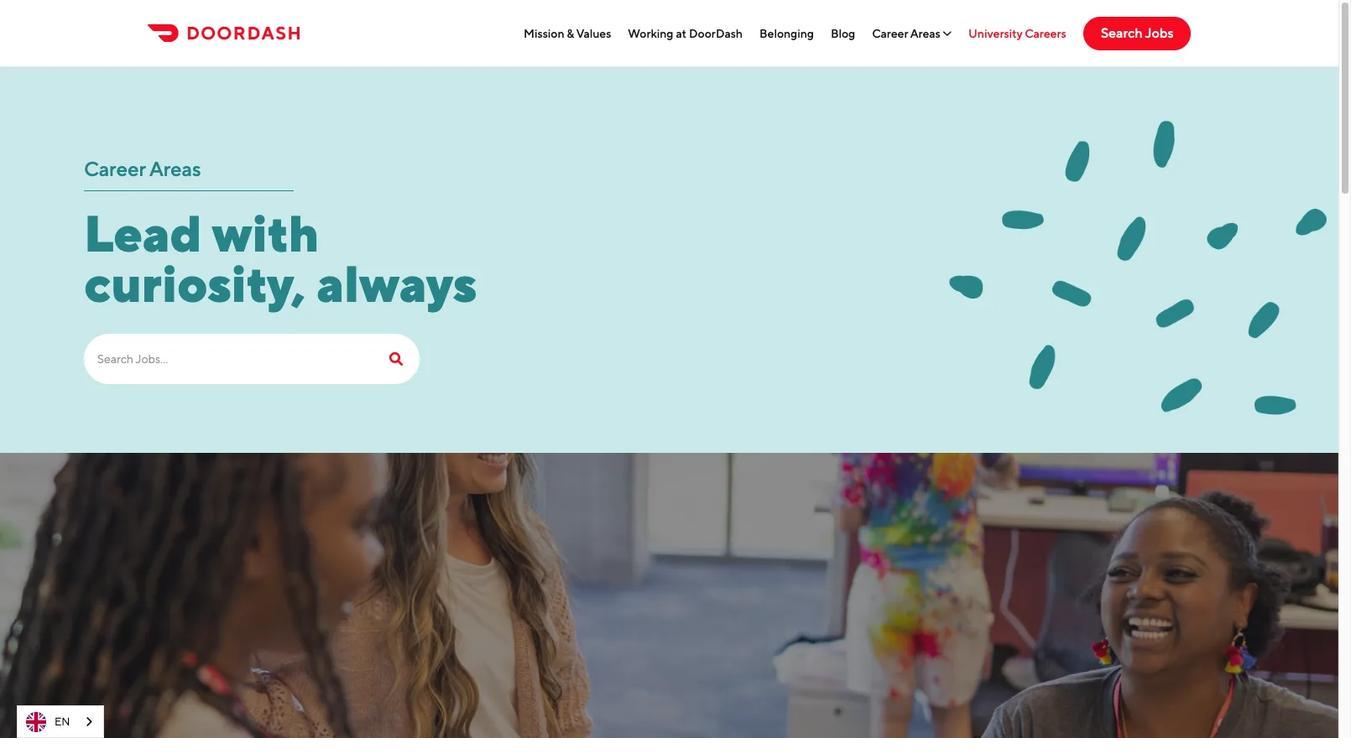 Task type: describe. For each thing, give the bounding box(es) containing it.
mission & values link
[[524, 26, 611, 40]]

styleguide form element
[[84, 334, 420, 392]]

university careers
[[969, 26, 1067, 40]]

search jobs
[[1101, 25, 1174, 41]]

doordash
[[689, 26, 743, 40]]

university
[[969, 26, 1023, 40]]

with
[[212, 204, 319, 262]]

lead with curiosity, always
[[84, 204, 499, 313]]

belonging link
[[760, 26, 814, 40]]

lead
[[84, 204, 202, 262]]

areas for career areas
[[149, 157, 201, 180]]

mission & values
[[524, 26, 611, 40]]

working
[[628, 26, 674, 40]]

careers
[[1025, 26, 1067, 40]]

belonging
[[760, 26, 814, 40]]

blog link
[[831, 26, 856, 40]]

mission
[[524, 26, 565, 40]]

Language field
[[17, 706, 104, 739]]

working at doordash
[[628, 26, 743, 40]]

home image
[[148, 25, 300, 42]]

en link
[[18, 707, 104, 738]]

university careers link
[[969, 26, 1067, 40]]


[[943, 27, 952, 39]]

jobs
[[1145, 25, 1174, 41]]



Task type: vqa. For each thing, say whether or not it's contained in the screenshot.
SUBMIT in Styleguide Form ELEMENT
yes



Task type: locate. For each thing, give the bounding box(es) containing it.
1 vertical spatial career
[[84, 157, 146, 180]]

areas up lead
[[149, 157, 201, 180]]

curiosity,
[[84, 254, 306, 313]]

0 vertical spatial areas
[[911, 26, 941, 40]]

1 horizontal spatial areas
[[911, 26, 941, 40]]

career areas 
[[872, 26, 952, 40]]

always
[[317, 254, 477, 313]]

areas
[[911, 26, 941, 40], [149, 157, 201, 180]]

Search Jobs... text field
[[84, 334, 376, 384]]

0 horizontal spatial areas
[[149, 157, 201, 180]]

career for career areas 
[[872, 26, 908, 40]]

None submit
[[376, 334, 420, 384]]

search jobs link
[[1083, 17, 1191, 50]]

blog
[[831, 26, 856, 40]]

career
[[872, 26, 908, 40], [84, 157, 146, 180]]

&
[[567, 26, 574, 40]]

1 vertical spatial areas
[[149, 157, 201, 180]]

career up lead
[[84, 157, 146, 180]]

areas inside list
[[911, 26, 941, 40]]

working at doordash link
[[628, 26, 743, 40]]

none submit inside the styleguide form "element"
[[376, 334, 420, 384]]

areas left ''
[[911, 26, 941, 40]]

list containing mission & values
[[524, 17, 1067, 205]]

0 horizontal spatial career
[[84, 157, 146, 180]]

search
[[1101, 25, 1143, 41]]

at
[[676, 26, 687, 40]]

career inside list
[[872, 26, 908, 40]]

list
[[524, 17, 1067, 205]]

career areas
[[84, 157, 201, 180]]

areas for career areas 
[[911, 26, 941, 40]]

career for career areas
[[84, 157, 146, 180]]

english flag image
[[26, 712, 46, 732]]

values
[[576, 26, 611, 40]]

en
[[55, 716, 70, 728]]

1 horizontal spatial career
[[872, 26, 908, 40]]

0 vertical spatial career
[[872, 26, 908, 40]]

career right blog
[[872, 26, 908, 40]]



